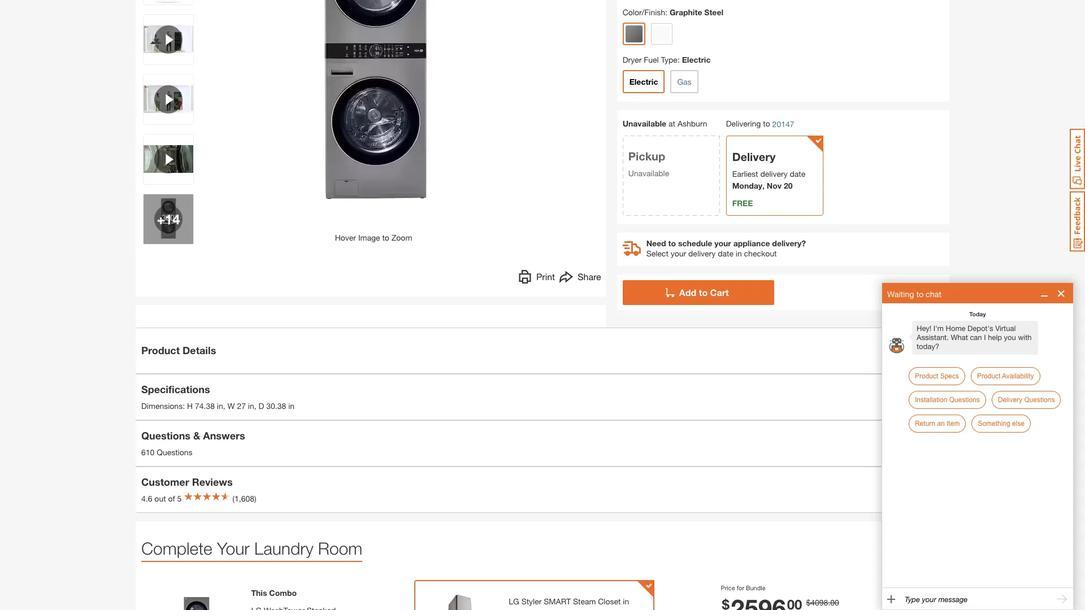 Task type: describe. For each thing, give the bounding box(es) containing it.
questions right 610 at the left of the page
[[157, 448, 193, 457]]

today
[[970, 311, 986, 318]]

graphite steel image
[[626, 25, 643, 42]]

white image
[[653, 25, 670, 42]]

w
[[228, 401, 235, 411]]

in right 30.38
[[288, 401, 295, 411]]

20
[[784, 181, 793, 190]]

virtual
[[996, 324, 1016, 333]]

pickup unavailable
[[628, 150, 669, 178]]

customer reviews
[[141, 476, 233, 488]]

what
[[951, 334, 968, 342]]

print
[[536, 271, 555, 282]]

monday,
[[732, 181, 765, 190]]

to for need
[[668, 238, 676, 248]]

price for bundle
[[721, 585, 766, 592]]

electric button
[[623, 70, 665, 93]]

zoom
[[392, 233, 412, 242]]

in inside styler smart steam closet in mirrored finish with truestea
[[623, 597, 629, 607]]

assistant.
[[917, 334, 949, 342]]

something else button
[[972, 415, 1031, 433]]

return an item button
[[909, 415, 966, 433]]

316391992_s01 image
[[144, 194, 193, 244]]

chat window dialog
[[882, 283, 1074, 611]]

return an item
[[915, 420, 960, 428]]

lg
[[509, 597, 519, 607]]

nov
[[767, 181, 782, 190]]

dryer
[[623, 55, 642, 64]]

delivery for delivery questions
[[998, 396, 1023, 404]]

in inside need to schedule your appliance delivery? select your delivery date in checkout
[[736, 248, 742, 258]]

{{windowtitle}} heading
[[888, 289, 942, 299]]

complete your laundry room
[[141, 538, 362, 558]]

0 horizontal spatial :
[[665, 7, 668, 17]]

$ 4098 . 00
[[806, 598, 839, 608]]

answers
[[203, 430, 245, 442]]

30.38
[[266, 401, 286, 411]]

laundry
[[254, 538, 313, 558]]

20147
[[773, 119, 795, 129]]

hey! i'm home depot's virtual assistant. what can i help you with today? list
[[882, 320, 1074, 356]]

installation questions
[[915, 396, 980, 404]]

print button
[[518, 270, 555, 286]]

share button
[[560, 270, 601, 286]]

hey! i'm home depot's virtual assistant. what can i help you with today?
[[917, 324, 1032, 351]]

product availability button
[[971, 367, 1040, 386]]

d
[[259, 401, 264, 411]]

2 , from the left
[[254, 401, 256, 411]]

0 vertical spatial unavailable
[[623, 119, 667, 128]]

dimensions:
[[141, 401, 185, 411]]

delivery?
[[772, 238, 806, 248]]

ashburn
[[678, 119, 707, 128]]

&
[[193, 430, 200, 442]]

depot's
[[968, 324, 994, 333]]

live chat image
[[1070, 129, 1085, 189]]

product for product specs
[[915, 373, 939, 380]]

end conversation image
[[1055, 287, 1068, 300]]

return
[[915, 420, 936, 428]]

appliance
[[734, 238, 770, 248]]

smart
[[544, 597, 571, 607]]

delivering to 20147
[[726, 119, 795, 129]]

(1,608)
[[233, 494, 256, 504]]

product specs
[[915, 373, 959, 380]]

free
[[732, 198, 753, 208]]

5
[[177, 494, 182, 504]]

00
[[831, 598, 839, 608]]

product for product details
[[141, 344, 180, 357]]

to for add
[[699, 287, 708, 298]]

can
[[970, 334, 982, 342]]

2 list item from the left
[[910, 334, 913, 340]]

delivery earliest delivery date monday, nov 20
[[732, 150, 806, 190]]

+ 14
[[157, 211, 180, 227]]

questions up item
[[950, 396, 980, 404]]

1 horizontal spatial your
[[715, 238, 731, 248]]

product for product availability
[[977, 373, 1001, 380]]

room
[[318, 538, 362, 558]]

4.6
[[141, 494, 152, 504]]

unavailable at ashburn
[[623, 119, 707, 128]]

styler
[[522, 597, 542, 607]]

27
[[237, 401, 246, 411]]

delivery inside "delivery earliest delivery date monday, nov 20"
[[761, 169, 788, 178]]

i
[[984, 334, 986, 342]]

6310600592112 image
[[144, 74, 193, 124]]

to inside button
[[382, 233, 389, 242]]

select
[[647, 248, 669, 258]]

with inside hey! i'm home depot's virtual assistant. what can i help you with today?
[[1018, 334, 1032, 342]]

h
[[187, 401, 193, 411]]

1 vertical spatial :
[[678, 55, 680, 64]]

schedule
[[678, 238, 712, 248]]

an
[[937, 420, 945, 428]]

of
[[168, 494, 175, 504]]



Task type: vqa. For each thing, say whether or not it's contained in the screenshot.
Color/Finish : Graphite Steel
yes



Task type: locate. For each thing, give the bounding box(es) containing it.
feedback link image
[[1070, 191, 1085, 252]]

installation
[[915, 396, 948, 404]]

combo
[[269, 588, 297, 598]]

out
[[155, 494, 166, 504]]

0 vertical spatial delivery
[[761, 169, 788, 178]]

styler smart steam closet in mirrored finish with truestea
[[509, 597, 629, 611]]

1 horizontal spatial product
[[915, 373, 939, 380]]

delivery
[[761, 169, 788, 178], [689, 248, 716, 258]]

questions & answers 610 questions
[[141, 430, 245, 457]]

this combo
[[251, 588, 297, 598]]

in right 27
[[248, 401, 254, 411]]

lg image
[[418, 590, 503, 611]]

1 horizontal spatial electric
[[682, 55, 711, 64]]

delivery questions
[[998, 396, 1055, 404]]

need to schedule your appliance delivery? select your delivery date in checkout
[[647, 238, 806, 258]]

1 horizontal spatial delivery
[[998, 396, 1023, 404]]

1 vertical spatial date
[[718, 248, 734, 258]]

product left availability
[[977, 373, 1001, 380]]

product
[[141, 344, 180, 357], [915, 373, 939, 380], [977, 373, 1001, 380]]

0 horizontal spatial delivery
[[732, 150, 776, 163]]

to for waiting
[[917, 289, 924, 299]]

1 horizontal spatial :
[[678, 55, 680, 64]]

your
[[217, 538, 250, 558]]

in
[[736, 248, 742, 258], [217, 401, 223, 411], [248, 401, 254, 411], [288, 401, 295, 411], [623, 597, 629, 607]]

0 horizontal spatial product
[[141, 344, 180, 357]]

for
[[737, 585, 744, 592]]

2 horizontal spatial product
[[977, 373, 1001, 380]]

color/finish : graphite steel
[[623, 7, 724, 17]]

today?
[[917, 343, 940, 351]]

mirrored
[[509, 609, 539, 611]]

specs
[[940, 373, 959, 380]]

1 vertical spatial unavailable
[[628, 168, 669, 178]]

delivery down schedule
[[689, 248, 716, 258]]

6310600588112 image
[[144, 14, 193, 64]]

closet
[[598, 597, 621, 607]]

complete
[[141, 538, 212, 558]]

send image
[[1056, 594, 1068, 606]]

product availability
[[977, 373, 1034, 380]]

this
[[251, 588, 267, 598]]

4.6 out of 5
[[141, 494, 182, 504]]

74.38
[[195, 401, 215, 411]]

details
[[183, 344, 216, 357]]

0 vertical spatial your
[[715, 238, 731, 248]]

list item
[[910, 334, 912, 340], [910, 334, 913, 340]]

delivery inside "delivery earliest delivery date monday, nov 20"
[[732, 150, 776, 163]]

1 vertical spatial your
[[671, 248, 686, 258]]

unavailable down pickup
[[628, 168, 669, 178]]

gas button
[[671, 70, 698, 93]]

electric down fuel
[[630, 77, 658, 86]]

Type your message text field
[[905, 596, 1051, 604]]

add
[[679, 287, 697, 298]]

steel
[[705, 7, 724, 17]]

,
[[223, 401, 225, 411], [254, 401, 256, 411]]

product details
[[141, 344, 216, 357]]

add to cart
[[679, 287, 729, 298]]

today heading
[[888, 309, 1068, 318]]

minimize image
[[1038, 287, 1051, 300]]

: left graphite
[[665, 7, 668, 17]]

checkout
[[744, 248, 777, 258]]

earliest
[[732, 169, 758, 178]]

4098
[[811, 598, 828, 608]]

delivery up the earliest
[[732, 150, 776, 163]]

fuel
[[644, 55, 659, 64]]

else
[[1012, 420, 1025, 428]]

with inside styler smart steam closet in mirrored finish with truestea
[[564, 609, 579, 611]]

steam
[[573, 597, 596, 607]]

1 vertical spatial with
[[564, 609, 579, 611]]

date inside "delivery earliest delivery date monday, nov 20"
[[790, 169, 806, 178]]

0 vertical spatial date
[[790, 169, 806, 178]]

electric up the gas
[[682, 55, 711, 64]]

unavailable left the at
[[623, 119, 667, 128]]

date inside need to schedule your appliance delivery? select your delivery date in checkout
[[718, 248, 734, 258]]

, left w
[[223, 401, 225, 411]]

graphite
[[670, 7, 702, 17]]

type
[[661, 55, 678, 64]]

1 vertical spatial electric
[[630, 77, 658, 86]]

at
[[669, 119, 676, 128]]

waiting
[[888, 289, 914, 299]]

0 horizontal spatial delivery
[[689, 248, 716, 258]]

6310601676112 image
[[144, 134, 193, 184]]

to inside need to schedule your appliance delivery? select your delivery date in checkout
[[668, 238, 676, 248]]

share
[[578, 271, 601, 282]]

to inside delivering to 20147
[[763, 119, 770, 128]]

help
[[988, 334, 1002, 342]]

your right schedule
[[715, 238, 731, 248]]

cart
[[710, 287, 729, 298]]

delivery inside 'delivery questions' button
[[998, 396, 1023, 404]]

to inside button
[[699, 287, 708, 298]]

0 horizontal spatial your
[[671, 248, 686, 258]]

, left d
[[254, 401, 256, 411]]

something else
[[978, 420, 1025, 428]]

14
[[165, 211, 180, 227]]

hover image to zoom
[[335, 233, 412, 242]]

0 vertical spatial with
[[1018, 334, 1032, 342]]

delivering
[[726, 119, 761, 128]]

questions
[[950, 396, 980, 404], [1025, 396, 1055, 404], [141, 430, 191, 442], [157, 448, 193, 457]]

20147 link
[[773, 118, 795, 130]]

.
[[828, 598, 831, 608]]

1 horizontal spatial with
[[1018, 334, 1032, 342]]

delivery
[[732, 150, 776, 163], [998, 396, 1023, 404]]

0 horizontal spatial ,
[[223, 401, 225, 411]]

hover image to zoom button
[[204, 0, 543, 243]]

date down appliance
[[718, 248, 734, 258]]

with right you
[[1018, 334, 1032, 342]]

product details button
[[136, 328, 950, 373]]

1 vertical spatial delivery
[[689, 248, 716, 258]]

0 horizontal spatial date
[[718, 248, 734, 258]]

1 list item from the left
[[910, 334, 912, 340]]

delivery down product availability
[[998, 396, 1023, 404]]

1 horizontal spatial ,
[[254, 401, 256, 411]]

delivery for delivery earliest delivery date monday, nov 20
[[732, 150, 776, 163]]

1 horizontal spatial date
[[790, 169, 806, 178]]

to left '20147'
[[763, 119, 770, 128]]

in right closet
[[623, 597, 629, 607]]

unavailable
[[623, 119, 667, 128], [628, 168, 669, 178]]

0 horizontal spatial with
[[564, 609, 579, 611]]

$
[[806, 598, 811, 608]]

with down steam
[[564, 609, 579, 611]]

610
[[141, 448, 155, 457]]

questions up 610 at the left of the page
[[141, 430, 191, 442]]

waiting to chat
[[888, 289, 942, 299]]

:
[[665, 7, 668, 17], [678, 55, 680, 64]]

specifications
[[141, 383, 210, 396]]

date up 20
[[790, 169, 806, 178]]

+
[[157, 211, 165, 227]]

pickup
[[628, 150, 665, 163]]

price
[[721, 585, 735, 592]]

electric inside electric button
[[630, 77, 658, 86]]

delivery inside need to schedule your appliance delivery? select your delivery date in checkout
[[689, 248, 716, 258]]

your down schedule
[[671, 248, 686, 258]]

1 horizontal spatial delivery
[[761, 169, 788, 178]]

to right the add
[[699, 287, 708, 298]]

hey!
[[917, 324, 932, 333]]

product inside button
[[977, 373, 1001, 380]]

hover
[[335, 233, 356, 242]]

graphite steel lg laundry centers wke100hva e1.1 image
[[144, 0, 193, 4]]

product left specs
[[915, 373, 939, 380]]

0 vertical spatial delivery
[[732, 150, 776, 163]]

to right need at top right
[[668, 238, 676, 248]]

to left chat
[[917, 289, 924, 299]]

product left the details
[[141, 344, 180, 357]]

0 vertical spatial electric
[[682, 55, 711, 64]]

you
[[1004, 334, 1016, 342]]

dryer fuel type : electric
[[623, 55, 711, 64]]

to left zoom on the left of page
[[382, 233, 389, 242]]

in down appliance
[[736, 248, 742, 258]]

chat
[[926, 289, 942, 299]]

hey! i'm home depot's virtual assistant. what can i help you with today? log
[[882, 309, 1074, 439]]

to inside chat window dialog
[[917, 289, 924, 299]]

add to cart button
[[623, 280, 774, 305]]

: up gas button
[[678, 55, 680, 64]]

bundle
[[746, 585, 766, 592]]

with
[[1018, 334, 1032, 342], [564, 609, 579, 611]]

delivery up nov
[[761, 169, 788, 178]]

need
[[647, 238, 666, 248]]

washtower stacked smart laundry center 4.5 cu.ft. front load washer & 7.4 cu.ft. electric dryer in graphite steel image
[[154, 590, 239, 611]]

availability
[[1002, 373, 1034, 380]]

0 horizontal spatial electric
[[630, 77, 658, 86]]

1 , from the left
[[223, 401, 225, 411]]

questions up else
[[1025, 396, 1055, 404]]

i'm
[[934, 324, 944, 333]]

in left w
[[217, 401, 223, 411]]

0 vertical spatial :
[[665, 7, 668, 17]]

1 vertical spatial delivery
[[998, 396, 1023, 404]]

something
[[978, 420, 1011, 428]]

to for delivering
[[763, 119, 770, 128]]



